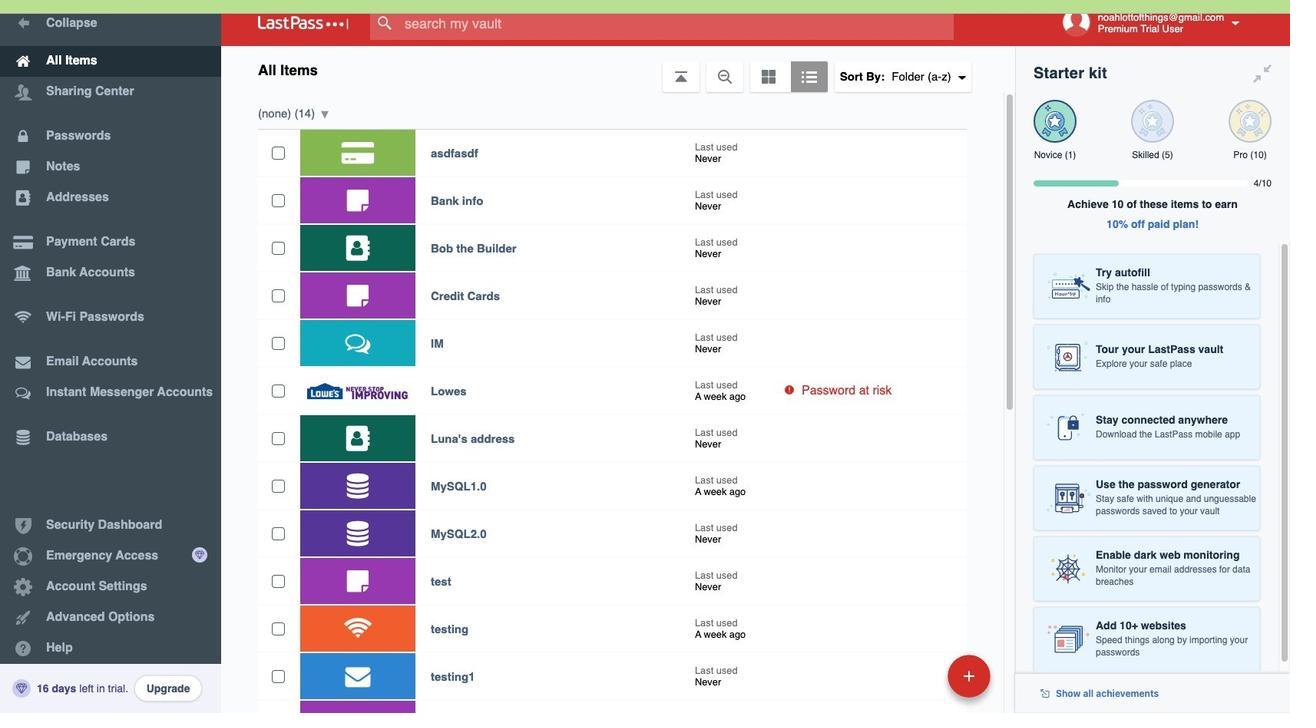 Task type: locate. For each thing, give the bounding box(es) containing it.
alert
[[0, 0, 1291, 3]]

Search search field
[[370, 6, 984, 40]]

search my vault text field
[[370, 6, 984, 40]]

lastpass image
[[258, 16, 349, 30]]

vault options navigation
[[221, 46, 1016, 92]]

new item navigation
[[843, 651, 1000, 714]]



Task type: describe. For each thing, give the bounding box(es) containing it.
close image
[[1254, 0, 1291, 3]]

new item element
[[843, 655, 996, 698]]

main navigation navigation
[[0, 0, 221, 714]]



